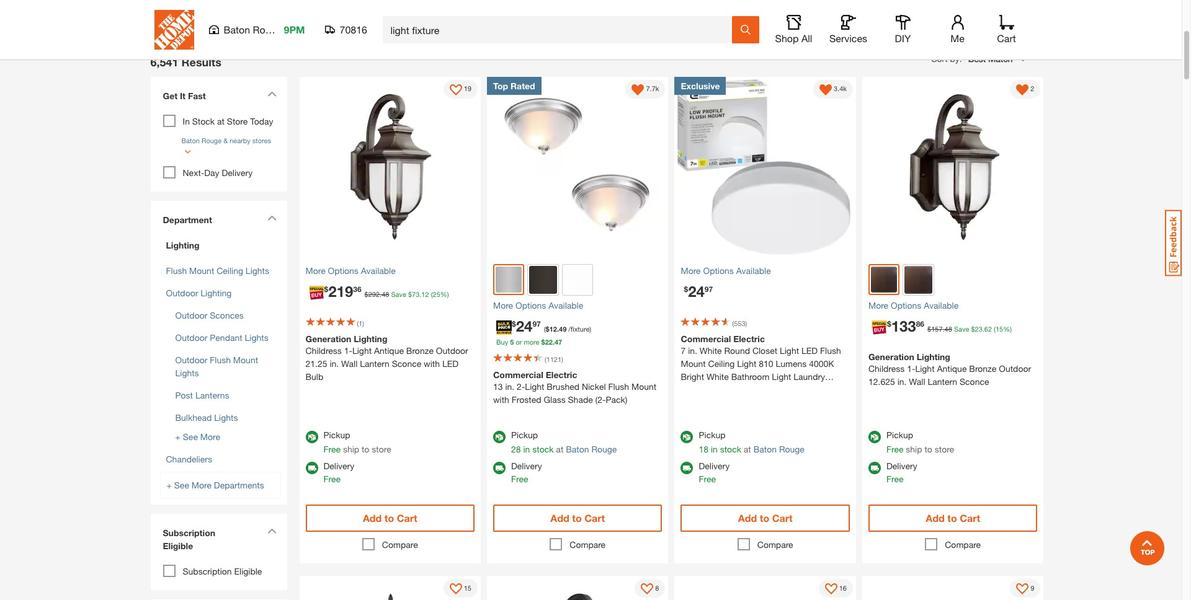 Task type: vqa. For each thing, say whether or not it's contained in the screenshot.
the right %)
yes



Task type: describe. For each thing, give the bounding box(es) containing it.
generation lighting childress 1-light antique bronze outdoor 12.625 in. wall lantern sconce
[[869, 352, 1031, 387]]

$ right the more
[[541, 338, 545, 346]]

display image for 15
[[450, 584, 462, 596]]

flush up 9pm
[[299, 4, 320, 15]]

4000k
[[809, 359, 834, 369]]

sconce for childress 1-light antique bronze outdoor 12.625 in. wall lantern sconce
[[960, 376, 989, 387]]

bulb
[[306, 372, 323, 382]]

in. inside commercial electric 13 in. 2-light brushed nickel flush mount with frosted glass shade (2-pack)
[[505, 382, 515, 392]]

department link
[[157, 207, 281, 232]]

( right 73
[[431, 290, 433, 298]]

lighting link
[[163, 239, 275, 252]]

baton down in
[[181, 136, 200, 144]]

outdoor ceiling lights link
[[425, 0, 490, 29]]

/fixture
[[569, 325, 590, 333]]

$ up 22
[[546, 325, 550, 333]]

1 chandeliers from the top
[[166, 4, 212, 15]]

selected image for 24
[[820, 84, 832, 96]]

generation lighting childress 1-light antique bronze outdoor 21.25 in. wall lantern sconce with led bulb
[[306, 334, 468, 382]]

1121
[[546, 356, 562, 364]]

compare for free available for pickup icon
[[945, 540, 981, 550]]

add for add to cart button corresponding to 3rd available shipping icon from right
[[363, 513, 382, 524]]

save for 133
[[954, 325, 969, 333]]

0 vertical spatial subscription eligible
[[163, 528, 215, 551]]

lantern for 12.625
[[928, 376, 958, 387]]

$ up 7
[[684, 285, 688, 294]]

childress 1-light black outdoor 14.625 in. wall lantern sconce image
[[487, 576, 669, 601]]

22
[[545, 338, 553, 346]]

7 in. white round closet light led flush mount ceiling light 810 lumens 4000k bright white bathroom light laundry room image
[[675, 77, 856, 258]]

more options available for more options available "link" on top of /fixture
[[493, 300, 583, 311]]

baton inside pickup 18 in stock at baton rouge
[[754, 444, 777, 455]]

9pm
[[284, 24, 305, 35]]

holmby 1-light satin nickel with opal glass medium round flush mount image
[[862, 576, 1044, 601]]

childress 1-light antique bronze outdoor 12.625 in. wall lantern sconce image
[[862, 77, 1044, 258]]

. right 36
[[380, 290, 382, 298]]

1
[[359, 320, 363, 328]]

$ left "62" on the right of the page
[[971, 325, 975, 333]]

7.7k
[[646, 85, 659, 93]]

outdoor for outdoor lighting
[[166, 288, 198, 298]]

$ 133 86
[[887, 317, 925, 335]]

add to cart button for available shipping image
[[869, 505, 1038, 532]]

available shipping image for (
[[493, 462, 506, 475]]

70816 button
[[325, 24, 368, 36]]

1 horizontal spatial 24
[[688, 283, 705, 300]]

+ see more departments link
[[160, 472, 281, 499]]

options for more options available "link" on top of ( 553 )
[[703, 266, 734, 276]]

outdoor inside generation lighting childress 1-light antique bronze outdoor 21.25 in. wall lantern sconce with led bulb
[[436, 346, 468, 356]]

( for ( 553 )
[[732, 320, 734, 328]]

3.4k button
[[813, 80, 853, 98]]

get
[[163, 90, 178, 101]]

$ up 5
[[512, 319, 516, 329]]

electric for $
[[546, 370, 577, 380]]

12 inside ( $ 12 . 49 /fixture ) buy 5 or more $ 22 . 47
[[550, 325, 557, 333]]

flush inside commercial electric 7 in. white round closet light led flush mount ceiling light 810 lumens 4000k bright white bathroom light laundry room
[[820, 346, 841, 356]]

+ see more
[[175, 432, 220, 442]]

next-day delivery link
[[183, 167, 253, 178]]

16 button
[[819, 580, 853, 598]]

results
[[182, 55, 221, 69]]

. up the 47
[[557, 325, 559, 333]]

13
[[493, 382, 503, 392]]

add to cart for available shipping icon for (
[[551, 513, 605, 524]]

. left 25 in the top of the page
[[420, 290, 422, 298]]

) for brushed
[[562, 356, 563, 364]]

round
[[724, 346, 750, 356]]

compare for available for pickup icon for 28 in stock
[[570, 540, 606, 550]]

bronze for childress 1-light antique bronze outdoor 12.625 in. wall lantern sconce
[[969, 363, 997, 374]]

fast
[[188, 90, 206, 101]]

generation for 21.25
[[306, 334, 351, 344]]

7
[[681, 346, 686, 356]]

selected image
[[1017, 84, 1029, 96]]

compare for available for pickup image for 18 in stock
[[757, 540, 793, 550]]

7.7k button
[[626, 80, 665, 98]]

cast iron pipe optional cone shade image
[[675, 576, 856, 601]]

baton rouge & nearby stores
[[181, 136, 271, 144]]

in. inside commercial electric 7 in. white round closet light led flush mount ceiling light 810 lumens 4000k bright white bathroom light laundry room
[[688, 346, 697, 356]]

brushed
[[547, 382, 580, 392]]

in stock at store today link
[[183, 116, 273, 126]]

shop
[[775, 32, 799, 44]]

sconce for childress 1-light antique bronze outdoor 21.25 in. wall lantern sconce with led bulb
[[392, 359, 421, 369]]

1 vertical spatial subscription
[[183, 566, 232, 577]]

more options available link up 157
[[869, 299, 1038, 312]]

47
[[555, 338, 562, 346]]

department
[[163, 214, 212, 225]]

more for more options available "link" on top of /fixture
[[493, 300, 513, 311]]

pickup for available for pickup image related to free
[[324, 430, 350, 441]]

$ left 25 in the top of the page
[[408, 290, 412, 298]]

in for (
[[523, 444, 530, 455]]

antique for 12.625
[[937, 363, 967, 374]]

mount up 70816 button on the top left of page
[[322, 4, 347, 15]]

lights inside outdoor ceiling lights
[[445, 17, 469, 28]]

add to cart button for 3rd available shipping icon from right
[[306, 505, 475, 532]]

86
[[916, 319, 925, 329]]

( 1121 )
[[545, 356, 563, 364]]

1 vertical spatial 97
[[533, 319, 541, 329]]

1 vertical spatial chandeliers link
[[166, 454, 212, 464]]

. right 157
[[983, 325, 985, 333]]

1 vertical spatial white
[[707, 372, 729, 382]]

stock for 24
[[720, 444, 741, 455]]

3.4k
[[834, 85, 847, 93]]

buy
[[496, 338, 508, 346]]

diy
[[895, 32, 911, 44]]

73
[[412, 290, 420, 298]]

rouge inside pickup 18 in stock at baton rouge
[[779, 444, 805, 455]]

shade
[[568, 395, 593, 405]]

available for more options available "link" over 157
[[924, 300, 959, 311]]

bronze for childress 1-light antique bronze outdoor 21.25 in. wall lantern sconce with led bulb
[[406, 346, 434, 356]]

outdoor for outdoor pendant lights
[[175, 332, 207, 343]]

more options available link up ( 553 )
[[681, 264, 850, 277]]

21.25
[[306, 359, 327, 369]]

outdoor pendant lights link
[[175, 332, 268, 343]]

(2-
[[595, 395, 606, 405]]

get it fast
[[163, 90, 206, 101]]

childress for 21.25
[[306, 346, 342, 356]]

cart inside the cart link
[[997, 32, 1016, 44]]

1 horizontal spatial flush mount ceiling lights link
[[291, 0, 356, 29]]

baton rouge 9pm
[[224, 24, 305, 35]]

outdoor sconces
[[175, 310, 244, 320]]

0 vertical spatial chandeliers link
[[157, 0, 222, 16]]

add for add to cart button corresponding to available shipping icon for (
[[551, 513, 570, 524]]

available shipping image
[[869, 462, 881, 475]]

shop all button
[[774, 15, 814, 45]]

available for more options available "link" on top of ( 553 )
[[736, 266, 771, 276]]

pickup for available for pickup image for 18 in stock
[[699, 430, 726, 441]]

133
[[891, 317, 916, 335]]

led inside commercial electric 7 in. white round closet light led flush mount ceiling light 810 lumens 4000k bright white bathroom light laundry room
[[802, 346, 818, 356]]

childress 1-light outdoor black lamp post light image
[[299, 576, 481, 601]]

light inside commercial electric 13 in. 2-light brushed nickel flush mount with frosted glass shade (2-pack)
[[525, 382, 544, 392]]

glass
[[544, 395, 566, 405]]

157
[[931, 325, 943, 333]]

ship for 133
[[906, 444, 922, 455]]

sconces
[[210, 310, 244, 320]]

flush inside commercial electric 13 in. 2-light brushed nickel flush mount with frosted glass shade (2-pack)
[[608, 382, 629, 392]]

1 vertical spatial subscription eligible link
[[183, 566, 262, 577]]

more options available for more options available "link" over 157
[[869, 300, 959, 311]]

36
[[353, 285, 361, 294]]

delivery free for 3rd available shipping icon from right
[[324, 461, 354, 485]]

free for available shipping image
[[887, 474, 904, 485]]

) for closet
[[746, 320, 747, 328]]

add to cart for available shipping icon related to 24
[[738, 513, 793, 524]]

baton rouge link for 24
[[754, 444, 805, 455]]

lighting down department
[[166, 240, 200, 250]]

light up lumens
[[780, 346, 799, 356]]

rouge inside "pickup 28 in stock at baton rouge"
[[592, 444, 617, 455]]

flush inside outdoor flush mount lights
[[210, 355, 231, 365]]

$ right 36
[[365, 290, 368, 298]]

available for pickup image for free
[[869, 431, 881, 444]]

0 vertical spatial white
[[700, 346, 722, 356]]

pack)
[[606, 395, 628, 405]]

more for more options available "link" on top of ( 553 )
[[681, 266, 701, 276]]

outdoor pendant lights
[[175, 332, 268, 343]]

commercial for 24
[[681, 334, 731, 344]]

1 vertical spatial $ 24 97
[[512, 317, 541, 335]]

delivery for available for pickup image related to free
[[324, 461, 354, 472]]

1 horizontal spatial 97
[[705, 285, 713, 294]]

with inside commercial electric 13 in. 2-light brushed nickel flush mount with frosted glass shade (2-pack)
[[493, 395, 509, 405]]

delivery free for available shipping icon for (
[[511, 461, 542, 485]]

services
[[830, 32, 867, 44]]

see for + see more
[[183, 432, 198, 442]]

9
[[1031, 584, 1035, 592]]

bronze image
[[905, 266, 933, 294]]

1 horizontal spatial eligible
[[234, 566, 262, 577]]

( for ( 1 )
[[357, 320, 359, 328]]

outdoor flush mount lights link
[[175, 355, 258, 378]]

me
[[951, 32, 965, 44]]

+ for + see more departments
[[167, 480, 172, 491]]

add to cart button for available shipping icon related to 24
[[681, 505, 850, 532]]

2-
[[517, 382, 525, 392]]

more options available link up 292 at the left of page
[[306, 264, 475, 277]]

18
[[699, 444, 709, 455]]

commercial electric 7 in. white round closet light led flush mount ceiling light 810 lumens 4000k bright white bathroom light laundry room
[[681, 334, 841, 395]]

services button
[[829, 15, 868, 45]]

( for ( $ 12 . 49 /fixture ) buy 5 or more $ 22 . 47
[[544, 325, 546, 333]]

add for add to cart button related to available shipping image
[[926, 513, 945, 524]]

display image for 19
[[450, 84, 462, 96]]

sort by: best match
[[932, 53, 1013, 64]]

1 available shipping image from the left
[[306, 462, 318, 475]]

with inside generation lighting childress 1-light antique bronze outdoor 21.25 in. wall lantern sconce with led bulb
[[424, 359, 440, 369]]

1 horizontal spatial flush mount ceiling lights
[[297, 4, 349, 28]]

48 for 133
[[945, 325, 952, 333]]

mount inside outdoor flush mount lights
[[233, 355, 258, 365]]

8
[[655, 584, 659, 592]]

childress for 12.625
[[869, 363, 905, 374]]

nickel
[[582, 382, 606, 392]]

delivery for available for pickup image for 18 in stock
[[699, 461, 730, 472]]

commercial electric 13 in. 2-light brushed nickel flush mount with frosted glass shade (2-pack)
[[493, 370, 657, 405]]

$ inside $ 133 86
[[887, 319, 891, 329]]

all
[[802, 32, 812, 44]]

pickup 18 in stock at baton rouge
[[699, 430, 805, 455]]

5
[[510, 338, 514, 346]]

( right "62" on the right of the page
[[994, 325, 996, 333]]

292
[[368, 290, 380, 298]]

compare for available for pickup image related to free
[[382, 540, 418, 550]]

lanterns
[[195, 390, 229, 401]]

( for ( 1121 )
[[545, 356, 546, 364]]

nearby
[[230, 136, 251, 144]]

. up 1121 on the bottom
[[553, 338, 555, 346]]

19
[[464, 85, 472, 93]]



Task type: locate. For each thing, give the bounding box(es) containing it.
1 vertical spatial 24
[[516, 317, 533, 335]]

0 vertical spatial $ 24 97
[[684, 283, 713, 300]]

add to cart for 3rd available shipping icon from right
[[363, 513, 417, 524]]

1 vertical spatial display image
[[641, 584, 654, 596]]

1 horizontal spatial in
[[711, 444, 718, 455]]

0 vertical spatial display image
[[450, 84, 462, 96]]

lighting for generation lighting childress 1-light antique bronze outdoor 12.625 in. wall lantern sconce
[[917, 352, 951, 362]]

free for 3rd available shipping icon from right
[[324, 474, 341, 485]]

2 horizontal spatial available shipping image
[[681, 462, 693, 475]]

ship
[[343, 444, 359, 455], [906, 444, 922, 455]]

mount inside commercial electric 7 in. white round closet light led flush mount ceiling light 810 lumens 4000k bright white bathroom light laundry room
[[681, 359, 706, 369]]

baton right 18
[[754, 444, 777, 455]]

available for pickup image for 18 in stock
[[681, 431, 693, 444]]

2 button
[[1010, 80, 1041, 98]]

1 horizontal spatial childress
[[869, 363, 905, 374]]

outdoor for outdoor sconces
[[175, 310, 207, 320]]

free for free available for pickup icon
[[887, 444, 904, 455]]

4 add from the left
[[926, 513, 945, 524]]

0 horizontal spatial lantern
[[360, 359, 390, 369]]

compare up "childress 1-light outdoor black lamp post light" image
[[382, 540, 418, 550]]

lighting up "outdoor sconces"
[[201, 288, 232, 298]]

3 caret icon image from the top
[[267, 528, 276, 534]]

ceiling
[[461, 4, 488, 15], [297, 17, 323, 28], [217, 265, 243, 276], [708, 359, 735, 369]]

available shipping image for 24
[[681, 462, 693, 475]]

antique inside generation lighting childress 1-light antique bronze outdoor 12.625 in. wall lantern sconce
[[937, 363, 967, 374]]

15 button
[[444, 580, 478, 598]]

in inside pickup 18 in stock at baton rouge
[[711, 444, 718, 455]]

wall inside generation lighting childress 1-light antique bronze outdoor 21.25 in. wall lantern sconce with led bulb
[[341, 359, 358, 369]]

display image inside 15 dropdown button
[[450, 584, 462, 596]]

553
[[734, 320, 746, 328]]

generation inside generation lighting childress 1-light antique bronze outdoor 21.25 in. wall lantern sconce with led bulb
[[306, 334, 351, 344]]

delivery for free available for pickup icon
[[887, 461, 918, 472]]

1-
[[344, 346, 352, 356], [907, 363, 915, 374]]

available for more options available "link" on top of /fixture
[[549, 300, 583, 311]]

bronze inside generation lighting childress 1-light antique bronze outdoor 21.25 in. wall lantern sconce with led bulb
[[406, 346, 434, 356]]

bronze inside generation lighting childress 1-light antique bronze outdoor 12.625 in. wall lantern sconce
[[969, 363, 997, 374]]

available for pickup image down the room
[[681, 431, 693, 444]]

available shipping image
[[306, 462, 318, 475], [493, 462, 506, 475], [681, 462, 693, 475]]

1- for 12.625
[[907, 363, 915, 374]]

match
[[988, 53, 1013, 64]]

2 pickup from the left
[[511, 430, 538, 441]]

mount up bright
[[681, 359, 706, 369]]

light inside generation lighting childress 1-light antique bronze outdoor 12.625 in. wall lantern sconce
[[915, 363, 935, 374]]

outdoor flush mount lights
[[175, 355, 258, 378]]

antique bronze image
[[871, 267, 898, 293]]

next-
[[183, 167, 204, 178]]

1 vertical spatial generation
[[869, 352, 915, 362]]

top
[[493, 80, 508, 91]]

add to cart for available shipping image
[[926, 513, 980, 524]]

1 delivery free from the left
[[324, 461, 354, 485]]

0 horizontal spatial generation
[[306, 334, 351, 344]]

more options available link
[[306, 264, 475, 277], [681, 264, 850, 277], [493, 299, 662, 312], [869, 299, 1038, 312]]

0 vertical spatial flush mount ceiling lights
[[297, 4, 349, 28]]

available for pickup image up available shipping image
[[869, 431, 881, 444]]

light inside generation lighting childress 1-light antique bronze outdoor 21.25 in. wall lantern sconce with led bulb
[[352, 346, 372, 356]]

selected image
[[632, 84, 644, 96], [820, 84, 832, 96]]

1 horizontal spatial ship
[[906, 444, 922, 455]]

0 horizontal spatial pickup free ship to store
[[324, 430, 391, 455]]

0 vertical spatial led
[[802, 346, 818, 356]]

$ left 86
[[887, 319, 891, 329]]

bronze down 23
[[969, 363, 997, 374]]

3 display image from the left
[[1017, 584, 1029, 596]]

day
[[204, 167, 219, 178]]

1 vertical spatial bronze
[[969, 363, 997, 374]]

flush up 4000k
[[820, 346, 841, 356]]

rated
[[511, 80, 535, 91]]

+ inside '+ see more' link
[[175, 432, 181, 442]]

shop all
[[775, 32, 812, 44]]

1 vertical spatial %)
[[1003, 325, 1012, 333]]

led inside generation lighting childress 1-light antique bronze outdoor 21.25 in. wall lantern sconce with led bulb
[[442, 359, 459, 369]]

more options available for more options available "link" on top of 292 at the left of page
[[306, 266, 396, 276]]

2 in from the left
[[711, 444, 718, 455]]

mount
[[322, 4, 347, 15], [189, 265, 214, 276], [233, 355, 258, 365], [681, 359, 706, 369], [632, 382, 657, 392]]

1 horizontal spatial commercial
[[681, 334, 731, 344]]

free
[[324, 444, 341, 455], [887, 444, 904, 455], [324, 474, 341, 485], [511, 474, 528, 485], [699, 474, 716, 485], [887, 474, 904, 485]]

eligible inside subscription eligible
[[163, 541, 193, 551]]

25
[[433, 290, 440, 298]]

+ for + see more
[[175, 432, 181, 442]]

caret icon image
[[267, 91, 276, 96], [267, 215, 276, 221], [267, 528, 276, 534]]

sconce inside generation lighting childress 1-light antique bronze outdoor 21.25 in. wall lantern sconce with led bulb
[[392, 359, 421, 369]]

lighting for generation lighting childress 1-light antique bronze outdoor 21.25 in. wall lantern sconce with led bulb
[[354, 334, 387, 344]]

chandeliers up 6,541 results
[[166, 4, 212, 15]]

pickup free ship to store for 133
[[887, 430, 954, 455]]

in. right 12.625
[[898, 376, 907, 387]]

48 for 219
[[382, 290, 389, 298]]

( down 22
[[545, 356, 546, 364]]

2 selected image from the left
[[820, 84, 832, 96]]

ceiling inside outdoor ceiling lights
[[461, 4, 488, 15]]

2 available shipping image from the left
[[493, 462, 506, 475]]

baton rouge link for $
[[566, 444, 617, 455]]

$ 24 97 up 7
[[684, 283, 713, 300]]

bronze down 73
[[406, 346, 434, 356]]

caret icon image for lighting
[[267, 215, 276, 221]]

1 store from the left
[[372, 444, 391, 455]]

1 horizontal spatial 48
[[945, 325, 952, 333]]

diy button
[[883, 15, 923, 45]]

2
[[1031, 85, 1035, 93]]

1 add from the left
[[363, 513, 382, 524]]

selected image left 3.4k
[[820, 84, 832, 96]]

commercial for (
[[493, 370, 543, 380]]

electric for 24
[[734, 334, 765, 344]]

me button
[[938, 15, 978, 45]]

compare up childress 1-light black outdoor 14.625 in. wall lantern sconce image
[[570, 540, 606, 550]]

0 horizontal spatial at
[[217, 116, 225, 126]]

options
[[328, 266, 359, 276], [703, 266, 734, 276], [516, 300, 546, 311], [891, 300, 922, 311]]

store
[[227, 116, 248, 126]]

more options available up 86
[[869, 300, 959, 311]]

13 in. 2-light brushed nickel flush mount with frosted glass shade (2-pack) image
[[487, 77, 669, 258]]

add for add to cart button corresponding to available shipping icon related to 24
[[738, 513, 757, 524]]

see down the "bulkhead" at left
[[183, 432, 198, 442]]

3 add from the left
[[738, 513, 757, 524]]

save left 73
[[391, 290, 406, 298]]

lantern for 21.25
[[360, 359, 390, 369]]

15 inside dropdown button
[[464, 584, 472, 592]]

display image for 16
[[825, 584, 837, 596]]

cart link
[[993, 15, 1020, 45]]

stock
[[533, 444, 554, 455], [720, 444, 741, 455]]

options up ( 553 )
[[703, 266, 734, 276]]

display image for 8
[[641, 584, 654, 596]]

more options available
[[306, 266, 396, 276], [681, 266, 771, 276], [493, 300, 583, 311], [869, 300, 959, 311]]

) for bronze
[[363, 320, 364, 328]]

commercial
[[681, 334, 731, 344], [493, 370, 543, 380]]

1 available for pickup image from the left
[[493, 431, 506, 444]]

display image inside 8 dropdown button
[[641, 584, 654, 596]]

0 horizontal spatial $ 24 97
[[512, 317, 541, 335]]

free for available for pickup image related to free
[[324, 444, 341, 455]]

in. inside generation lighting childress 1-light antique bronze outdoor 12.625 in. wall lantern sconce
[[898, 376, 907, 387]]

0 horizontal spatial 1-
[[344, 346, 352, 356]]

bright
[[681, 372, 704, 382]]

more for more options available "link" on top of 292 at the left of page
[[306, 266, 326, 276]]

post
[[175, 390, 193, 401]]

options for more options available "link" on top of /fixture
[[516, 300, 546, 311]]

1 horizontal spatial lantern
[[928, 376, 958, 387]]

0 horizontal spatial flush mount ceiling lights link
[[166, 265, 269, 276]]

chandeliers link down + see more
[[166, 454, 212, 464]]

outdoor inside outdoor ceiling lights
[[427, 4, 459, 15]]

store for 133
[[935, 444, 954, 455]]

.
[[380, 290, 382, 298], [420, 290, 422, 298], [557, 325, 559, 333], [943, 325, 945, 333], [983, 325, 985, 333], [553, 338, 555, 346]]

stores
[[252, 136, 271, 144]]

2 caret icon image from the top
[[267, 215, 276, 221]]

chandeliers down + see more
[[166, 454, 212, 464]]

brushed nickel image
[[496, 267, 522, 293]]

at inside "pickup 28 in stock at baton rouge"
[[556, 444, 564, 455]]

0 vertical spatial 97
[[705, 285, 713, 294]]

1 vertical spatial 48
[[945, 325, 952, 333]]

0 horizontal spatial +
[[167, 480, 172, 491]]

$ inside $ 219 36
[[324, 285, 328, 294]]

pickup for free available for pickup icon
[[887, 430, 913, 441]]

save for 219
[[391, 290, 406, 298]]

0 horizontal spatial antique
[[374, 346, 404, 356]]

0 vertical spatial subscription eligible link
[[157, 520, 281, 562]]

2 compare from the left
[[570, 540, 606, 550]]

0 vertical spatial 24
[[688, 283, 705, 300]]

1 horizontal spatial wall
[[909, 376, 925, 387]]

delivery free for available shipping icon related to 24
[[699, 461, 730, 485]]

display image inside 9 dropdown button
[[1017, 584, 1029, 596]]

electric up 'brushed'
[[546, 370, 577, 380]]

2 chandeliers from the top
[[166, 454, 212, 464]]

3 available shipping image from the left
[[681, 462, 693, 475]]

subscription eligible
[[163, 528, 215, 551], [183, 566, 262, 577]]

frosted
[[512, 395, 541, 405]]

0 vertical spatial subscription
[[163, 528, 215, 538]]

0 horizontal spatial led
[[442, 359, 459, 369]]

810
[[759, 359, 774, 369]]

pendant
[[210, 332, 242, 343]]

lighting right track
[[721, 4, 752, 15]]

12
[[422, 290, 429, 298], [550, 325, 557, 333]]

2 add to cart from the left
[[551, 513, 605, 524]]

9 button
[[1010, 580, 1041, 598]]

electric inside commercial electric 7 in. white round closet light led flush mount ceiling light 810 lumens 4000k bright white bathroom light laundry room
[[734, 334, 765, 344]]

flush down outdoor pendant lights link
[[210, 355, 231, 365]]

4 pickup from the left
[[887, 430, 913, 441]]

1- inside generation lighting childress 1-light antique bronze outdoor 21.25 in. wall lantern sconce with led bulb
[[344, 346, 352, 356]]

0 vertical spatial with
[[424, 359, 440, 369]]

free for available shipping icon for (
[[511, 474, 528, 485]]

more options available up 36
[[306, 266, 396, 276]]

48 right 292 at the left of page
[[382, 290, 389, 298]]

lantern inside generation lighting childress 1-light antique bronze outdoor 21.25 in. wall lantern sconce with led bulb
[[360, 359, 390, 369]]

1 pickup from the left
[[324, 430, 350, 441]]

1- inside generation lighting childress 1-light antique bronze outdoor 12.625 in. wall lantern sconce
[[907, 363, 915, 374]]

available up '49' at the bottom left
[[549, 300, 583, 311]]

( down 36
[[357, 320, 359, 328]]

0 horizontal spatial bronze
[[406, 346, 434, 356]]

laundry
[[794, 372, 825, 382]]

oil rubbed bronze image
[[530, 266, 557, 294]]

0 vertical spatial flush mount ceiling lights link
[[291, 0, 356, 29]]

compare up holmby 1-light satin nickel with opal glass medium round flush mount image
[[945, 540, 981, 550]]

outdoor
[[427, 4, 459, 15], [166, 288, 198, 298], [175, 310, 207, 320], [175, 332, 207, 343], [436, 346, 468, 356], [175, 355, 207, 365], [999, 363, 1031, 374]]

lighting for track lighting
[[721, 4, 752, 15]]

+ inside '+ see more departments' link
[[167, 480, 172, 491]]

1 caret icon image from the top
[[267, 91, 276, 96]]

12 right 73
[[422, 290, 429, 298]]

stock inside "pickup 28 in stock at baton rouge"
[[533, 444, 554, 455]]

in. right 21.25
[[330, 359, 339, 369]]

it
[[180, 90, 186, 101]]

0 horizontal spatial 24
[[516, 317, 533, 335]]

mount inside commercial electric 13 in. 2-light brushed nickel flush mount with frosted glass shade (2-pack)
[[632, 382, 657, 392]]

1 horizontal spatial antique
[[937, 363, 967, 374]]

baton inside "pickup 28 in stock at baton rouge"
[[566, 444, 589, 455]]

0 horizontal spatial 48
[[382, 290, 389, 298]]

display image
[[450, 84, 462, 96], [641, 584, 654, 596]]

1 horizontal spatial electric
[[734, 334, 765, 344]]

3 add to cart from the left
[[738, 513, 793, 524]]

in. inside generation lighting childress 1-light antique bronze outdoor 21.25 in. wall lantern sconce with led bulb
[[330, 359, 339, 369]]

%) for 219
[[440, 290, 449, 298]]

( $ 12 . 49 /fixture ) buy 5 or more $ 22 . 47
[[496, 325, 591, 346]]

outdoor inside outdoor flush mount lights
[[175, 355, 207, 365]]

mount up outdoor lighting
[[189, 265, 214, 276]]

1 horizontal spatial 15
[[996, 325, 1003, 333]]

selected image for $
[[632, 84, 644, 96]]

3 compare from the left
[[757, 540, 793, 550]]

at for (
[[556, 444, 564, 455]]

lantern down 157
[[928, 376, 958, 387]]

4 add to cart button from the left
[[869, 505, 1038, 532]]

selected image inside 3.4k 'dropdown button'
[[820, 84, 832, 96]]

pickup 28 in stock at baton rouge
[[511, 430, 617, 455]]

0 horizontal spatial baton rouge link
[[566, 444, 617, 455]]

4 delivery free from the left
[[887, 461, 918, 485]]

1 horizontal spatial led
[[802, 346, 818, 356]]

chandeliers link up 6,541 results
[[157, 0, 222, 16]]

0 horizontal spatial eligible
[[163, 541, 193, 551]]

lighting inside generation lighting childress 1-light antique bronze outdoor 21.25 in. wall lantern sconce with led bulb
[[354, 334, 387, 344]]

+ see more departments
[[167, 480, 264, 491]]

3 add to cart button from the left
[[681, 505, 850, 532]]

at
[[217, 116, 225, 126], [556, 444, 564, 455], [744, 444, 751, 455]]

0 vertical spatial commercial
[[681, 334, 731, 344]]

options up $ 219 36
[[328, 266, 359, 276]]

19 button
[[444, 80, 478, 98]]

more options available link up /fixture
[[493, 299, 662, 312]]

0 horizontal spatial available for pickup image
[[306, 431, 318, 444]]

0 horizontal spatial store
[[372, 444, 391, 455]]

generation for 12.625
[[869, 352, 915, 362]]

light down '( 1 )'
[[352, 346, 372, 356]]

mount down pendant
[[233, 355, 258, 365]]

outdoor for outdoor ceiling lights
[[427, 4, 459, 15]]

available for pickup image
[[493, 431, 506, 444], [869, 431, 881, 444]]

0 vertical spatial lantern
[[360, 359, 390, 369]]

at for 24
[[744, 444, 751, 455]]

baton left 9pm
[[224, 24, 250, 35]]

more options available up ( 553 )
[[681, 266, 771, 276]]

white right bright
[[707, 372, 729, 382]]

next-day delivery
[[183, 167, 253, 178]]

1 vertical spatial with
[[493, 395, 509, 405]]

wall for 12.625
[[909, 376, 925, 387]]

3 pickup from the left
[[699, 430, 726, 441]]

lighting down 157
[[917, 352, 951, 362]]

( up round
[[732, 320, 734, 328]]

2 add to cart button from the left
[[493, 505, 662, 532]]

in inside "pickup 28 in stock at baton rouge"
[[523, 444, 530, 455]]

1 horizontal spatial at
[[556, 444, 564, 455]]

1 compare from the left
[[382, 540, 418, 550]]

2 pickup free ship to store from the left
[[887, 430, 954, 455]]

0 vertical spatial eligible
[[163, 541, 193, 551]]

1 baton rouge link from the left
[[566, 444, 617, 455]]

outdoor sconces link
[[175, 310, 244, 320]]

antique inside generation lighting childress 1-light antique bronze outdoor 21.25 in. wall lantern sconce with led bulb
[[374, 346, 404, 356]]

0 vertical spatial 15
[[996, 325, 1003, 333]]

16
[[839, 584, 847, 592]]

options down oil rubbed bronze icon
[[516, 300, 546, 311]]

48 right 157
[[945, 325, 952, 333]]

0 horizontal spatial flush mount ceiling lights
[[166, 265, 269, 276]]

219
[[328, 283, 353, 300]]

1 display image from the left
[[450, 584, 462, 596]]

+ see more link
[[175, 430, 281, 443]]

white image
[[564, 266, 592, 294]]

display image left 8
[[641, 584, 654, 596]]

24
[[688, 283, 705, 300], [516, 317, 533, 335]]

0 horizontal spatial %)
[[440, 290, 449, 298]]

2 ship from the left
[[906, 444, 922, 455]]

$ left 36
[[324, 285, 328, 294]]

1- for 21.25
[[344, 346, 352, 356]]

available for pickup image down 13
[[493, 431, 506, 444]]

generation up 12.625
[[869, 352, 915, 362]]

1 horizontal spatial available for pickup image
[[869, 431, 881, 444]]

0 vertical spatial antique
[[374, 346, 404, 356]]

) inside ( $ 12 . 49 /fixture ) buy 5 or more $ 22 . 47
[[590, 325, 591, 333]]

delivery for available for pickup icon for 28 in stock
[[511, 461, 542, 472]]

caret icon image for in stock at store today
[[267, 91, 276, 96]]

0 horizontal spatial 12
[[422, 290, 429, 298]]

childress 1-light antique bronze outdoor 21.25 in. wall lantern sconce with led bulb image
[[299, 77, 481, 258]]

$ 157 . 48 save $ 23 . 62 ( 15 %)
[[928, 325, 1012, 333]]

1 vertical spatial sconce
[[960, 376, 989, 387]]

flush up "outdoor lighting" link
[[166, 265, 187, 276]]

0 vertical spatial sconce
[[392, 359, 421, 369]]

available for more options available "link" on top of 292 at the left of page
[[361, 266, 396, 276]]

see
[[183, 432, 198, 442], [174, 480, 189, 491]]

15
[[996, 325, 1003, 333], [464, 584, 472, 592]]

0 vertical spatial save
[[391, 290, 406, 298]]

childress inside generation lighting childress 1-light antique bronze outdoor 21.25 in. wall lantern sconce with led bulb
[[306, 346, 342, 356]]

cart
[[997, 32, 1016, 44], [397, 513, 417, 524], [585, 513, 605, 524], [772, 513, 793, 524], [960, 513, 980, 524]]

1 horizontal spatial available for pickup image
[[681, 431, 693, 444]]

1 stock from the left
[[533, 444, 554, 455]]

antique down 292 at the left of page
[[374, 346, 404, 356]]

1 horizontal spatial sconce
[[960, 376, 989, 387]]

more options available for more options available "link" on top of ( 553 )
[[681, 266, 771, 276]]

light down lumens
[[772, 372, 791, 382]]

1 available for pickup image from the left
[[306, 431, 318, 444]]

caret icon image inside department link
[[267, 215, 276, 221]]

12 left '49' at the bottom left
[[550, 325, 557, 333]]

available for pickup image for free
[[306, 431, 318, 444]]

0 horizontal spatial childress
[[306, 346, 342, 356]]

closet
[[753, 346, 778, 356]]

70816
[[340, 24, 367, 35]]

free for available shipping icon related to 24
[[699, 474, 716, 485]]

compare
[[382, 540, 418, 550], [570, 540, 606, 550], [757, 540, 793, 550], [945, 540, 981, 550]]

compare up "cast iron pipe optional cone shade" image
[[757, 540, 793, 550]]

white
[[700, 346, 722, 356], [707, 372, 729, 382]]

0 vertical spatial electric
[[734, 334, 765, 344]]

add to cart button for available shipping icon for (
[[493, 505, 662, 532]]

pickup inside "pickup 28 in stock at baton rouge"
[[511, 430, 538, 441]]

wall right 12.625
[[909, 376, 925, 387]]

1 horizontal spatial generation
[[869, 352, 915, 362]]

1 vertical spatial subscription eligible
[[183, 566, 262, 577]]

mount left the room
[[632, 382, 657, 392]]

today
[[250, 116, 273, 126]]

available for pickup image for 28 in stock
[[493, 431, 506, 444]]

antique down 157
[[937, 363, 967, 374]]

1 selected image from the left
[[632, 84, 644, 96]]

1 add to cart from the left
[[363, 513, 417, 524]]

1 horizontal spatial 12
[[550, 325, 557, 333]]

23
[[975, 325, 983, 333]]

in for 24
[[711, 444, 718, 455]]

generation up 21.25
[[306, 334, 351, 344]]

$
[[324, 285, 328, 294], [684, 285, 688, 294], [365, 290, 368, 298], [408, 290, 412, 298], [512, 319, 516, 329], [887, 319, 891, 329], [546, 325, 550, 333], [928, 325, 931, 333], [971, 325, 975, 333], [541, 338, 545, 346]]

1 horizontal spatial %)
[[1003, 325, 1012, 333]]

store for 219
[[372, 444, 391, 455]]

delivery free for available shipping image
[[887, 461, 918, 485]]

childress
[[306, 346, 342, 356], [869, 363, 905, 374]]

2 vertical spatial caret icon image
[[267, 528, 276, 534]]

12.625
[[869, 376, 895, 387]]

1 add to cart button from the left
[[306, 505, 475, 532]]

2 horizontal spatial at
[[744, 444, 751, 455]]

2 stock from the left
[[720, 444, 741, 455]]

see down + see more
[[174, 480, 189, 491]]

bulkhead
[[175, 412, 212, 423]]

pickup for available for pickup icon for 28 in stock
[[511, 430, 538, 441]]

generation inside generation lighting childress 1-light antique bronze outdoor 12.625 in. wall lantern sconce
[[869, 352, 915, 362]]

1 in from the left
[[523, 444, 530, 455]]

1 horizontal spatial available shipping image
[[493, 462, 506, 475]]

selected image inside 7.7k dropdown button
[[632, 84, 644, 96]]

electric
[[734, 334, 765, 344], [546, 370, 577, 380]]

lights inside outdoor flush mount lights
[[175, 368, 199, 378]]

1 pickup free ship to store from the left
[[324, 430, 391, 455]]

add to cart button
[[306, 505, 475, 532], [493, 505, 662, 532], [681, 505, 850, 532], [869, 505, 1038, 532]]

lumens
[[776, 359, 807, 369]]

0 vertical spatial see
[[183, 432, 198, 442]]

childress up 12.625
[[869, 363, 905, 374]]

options up $ 133 86
[[891, 300, 922, 311]]

2 available for pickup image from the left
[[869, 431, 881, 444]]

sconce inside generation lighting childress 1-light antique bronze outdoor 12.625 in. wall lantern sconce
[[960, 376, 989, 387]]

pickup free ship to store for 219
[[324, 430, 391, 455]]

stock for (
[[533, 444, 554, 455]]

commercial inside commercial electric 13 in. 2-light brushed nickel flush mount with frosted glass shade (2-pack)
[[493, 370, 543, 380]]

white left round
[[700, 346, 722, 356]]

4 add to cart from the left
[[926, 513, 980, 524]]

flush up pack)
[[608, 382, 629, 392]]

2 available for pickup image from the left
[[681, 431, 693, 444]]

%) right "62" on the right of the page
[[1003, 325, 1012, 333]]

bronze
[[406, 346, 434, 356], [969, 363, 997, 374]]

0 horizontal spatial 15
[[464, 584, 472, 592]]

3 delivery free from the left
[[699, 461, 730, 485]]

1 horizontal spatial selected image
[[820, 84, 832, 96]]

ceiling inside commercial electric 7 in. white round closet light led flush mount ceiling light 810 lumens 4000k bright white bathroom light laundry room
[[708, 359, 735, 369]]

%) right 73
[[440, 290, 449, 298]]

4 compare from the left
[[945, 540, 981, 550]]

2 baton rouge link from the left
[[754, 444, 805, 455]]

pickup inside pickup 18 in stock at baton rouge
[[699, 430, 726, 441]]

available up 157
[[924, 300, 959, 311]]

light down 157
[[915, 363, 935, 374]]

caret icon image inside get it fast link
[[267, 91, 276, 96]]

1 vertical spatial flush mount ceiling lights link
[[166, 265, 269, 276]]

selected image left 7.7k
[[632, 84, 644, 96]]

1 vertical spatial caret icon image
[[267, 215, 276, 221]]

subscription eligible link
[[157, 520, 281, 562], [183, 566, 262, 577]]

the home depot logo image
[[154, 10, 194, 50]]

( inside ( $ 12 . 49 /fixture ) buy 5 or more $ 22 . 47
[[544, 325, 546, 333]]

at inside pickup 18 in stock at baton rouge
[[744, 444, 751, 455]]

What can we help you find today? search field
[[391, 17, 731, 43]]

. right 86
[[943, 325, 945, 333]]

1 vertical spatial electric
[[546, 370, 577, 380]]

at left store
[[217, 116, 225, 126]]

in right 18
[[711, 444, 718, 455]]

2 display image from the left
[[825, 584, 837, 596]]

1 vertical spatial flush mount ceiling lights
[[166, 265, 269, 276]]

options for more options available "link" over 157
[[891, 300, 922, 311]]

1 horizontal spatial +
[[175, 432, 181, 442]]

wall inside generation lighting childress 1-light antique bronze outdoor 12.625 in. wall lantern sconce
[[909, 376, 925, 387]]

wall right 21.25
[[341, 359, 358, 369]]

in. left 2-
[[505, 382, 515, 392]]

room
[[681, 385, 704, 395]]

baton
[[224, 24, 250, 35], [181, 136, 200, 144], [566, 444, 589, 455], [754, 444, 777, 455]]

1 horizontal spatial $ 24 97
[[684, 283, 713, 300]]

0 vertical spatial +
[[175, 432, 181, 442]]

1 horizontal spatial display image
[[825, 584, 837, 596]]

commercial up 2-
[[493, 370, 543, 380]]

exclusive
[[681, 80, 720, 91]]

departments
[[214, 480, 264, 491]]

1 horizontal spatial with
[[493, 395, 509, 405]]

display image
[[450, 584, 462, 596], [825, 584, 837, 596], [1017, 584, 1029, 596]]

childress inside generation lighting childress 1-light antique bronze outdoor 12.625 in. wall lantern sconce
[[869, 363, 905, 374]]

get it fast link
[[157, 83, 281, 111]]

baton down shade
[[566, 444, 589, 455]]

lantern inside generation lighting childress 1-light antique bronze outdoor 12.625 in. wall lantern sconce
[[928, 376, 958, 387]]

more for more options available "link" over 157
[[869, 300, 889, 311]]

0 horizontal spatial commercial
[[493, 370, 543, 380]]

0 horizontal spatial 97
[[533, 319, 541, 329]]

1 vertical spatial antique
[[937, 363, 967, 374]]

childress up 21.25
[[306, 346, 342, 356]]

( 1 )
[[357, 320, 364, 328]]

2 delivery free from the left
[[511, 461, 542, 485]]

display image inside 16 dropdown button
[[825, 584, 837, 596]]

lighting for outdoor lighting
[[201, 288, 232, 298]]

track lighting
[[698, 4, 752, 15]]

outdoor ceiling lights
[[427, 4, 488, 28]]

1 vertical spatial led
[[442, 359, 459, 369]]

lighting inside generation lighting childress 1-light antique bronze outdoor 12.625 in. wall lantern sconce
[[917, 352, 951, 362]]

feedback link image
[[1165, 210, 1182, 277]]

1 vertical spatial lantern
[[928, 376, 958, 387]]

available for pickup image
[[306, 431, 318, 444], [681, 431, 693, 444]]

commercial inside commercial electric 7 in. white round closet light led flush mount ceiling light 810 lumens 4000k bright white bathroom light laundry room
[[681, 334, 731, 344]]

display image left 19 at the left top of page
[[450, 84, 462, 96]]

in right 28
[[523, 444, 530, 455]]

$ 24 97 up the more
[[512, 317, 541, 335]]

0 horizontal spatial sconce
[[392, 359, 421, 369]]

at right 28
[[556, 444, 564, 455]]

2 store from the left
[[935, 444, 954, 455]]

1 vertical spatial +
[[167, 480, 172, 491]]

electric inside commercial electric 13 in. 2-light brushed nickel flush mount with frosted glass shade (2-pack)
[[546, 370, 577, 380]]

$ right 86
[[928, 325, 931, 333]]

2 add from the left
[[551, 513, 570, 524]]

0 vertical spatial generation
[[306, 334, 351, 344]]

display image inside 19 dropdown button
[[450, 84, 462, 96]]

1 ship from the left
[[343, 444, 359, 455]]

1 horizontal spatial display image
[[641, 584, 654, 596]]

outdoor inside generation lighting childress 1-light antique bronze outdoor 12.625 in. wall lantern sconce
[[999, 363, 1031, 374]]

light
[[352, 346, 372, 356], [780, 346, 799, 356], [737, 359, 757, 369], [915, 363, 935, 374], [772, 372, 791, 382], [525, 382, 544, 392]]

light up bathroom
[[737, 359, 757, 369]]

stock inside pickup 18 in stock at baton rouge
[[720, 444, 741, 455]]

see for + see more departments
[[174, 480, 189, 491]]

2 horizontal spatial display image
[[1017, 584, 1029, 596]]



